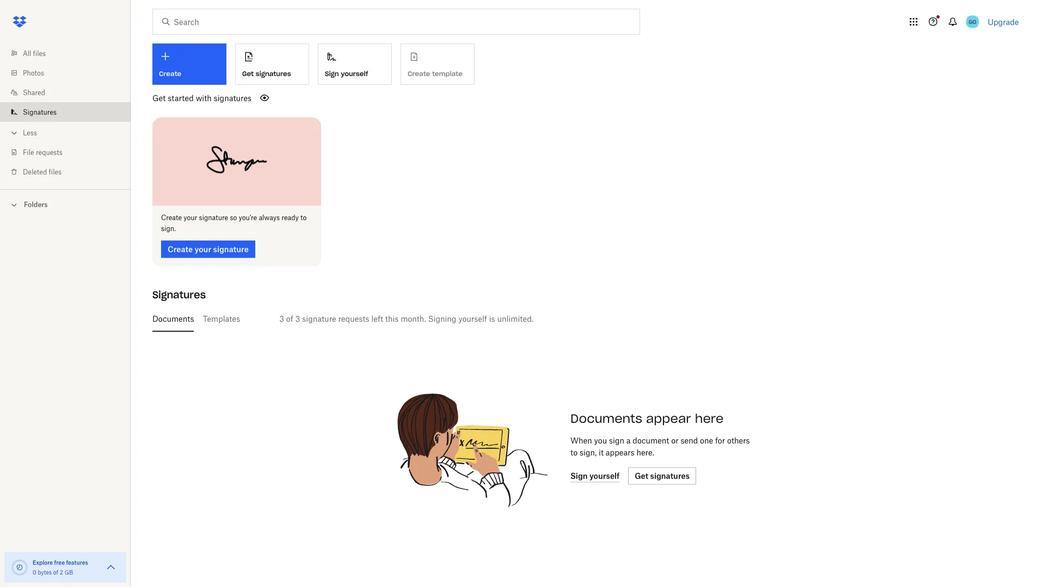 Task type: locate. For each thing, give the bounding box(es) containing it.
1 horizontal spatial requests
[[338, 315, 369, 324]]

0 vertical spatial sign
[[325, 70, 339, 78]]

get
[[242, 70, 254, 78], [152, 93, 166, 103], [635, 472, 648, 481]]

upgrade link
[[988, 17, 1019, 26]]

tab list
[[152, 306, 1015, 332]]

2 vertical spatial yourself
[[590, 472, 620, 481]]

create inside create your signature button
[[168, 245, 193, 254]]

your for create your signature
[[195, 245, 211, 254]]

0 vertical spatial signatures
[[23, 108, 57, 116]]

create up started
[[159, 70, 181, 78]]

deleted files link
[[9, 162, 131, 182]]

send
[[681, 437, 698, 446]]

0 vertical spatial yourself
[[341, 70, 368, 78]]

0 horizontal spatial yourself
[[341, 70, 368, 78]]

when you sign a document or send one for others to sign, it appears here.
[[571, 437, 750, 458]]

to right ready
[[300, 214, 307, 222]]

0 horizontal spatial signatures
[[214, 93, 252, 103]]

0 horizontal spatial requests
[[36, 148, 62, 157]]

signatures inside list item
[[23, 108, 57, 116]]

0 vertical spatial get signatures button
[[235, 44, 309, 85]]

1 vertical spatial requests
[[338, 315, 369, 324]]

0 vertical spatial get
[[242, 70, 254, 78]]

1 horizontal spatial files
[[49, 168, 62, 176]]

all files link
[[9, 44, 131, 63]]

unlimited.
[[497, 315, 534, 324]]

yourself
[[341, 70, 368, 78], [458, 315, 487, 324], [590, 472, 620, 481]]

0 horizontal spatial documents
[[152, 315, 194, 324]]

create for create
[[159, 70, 181, 78]]

create down sign.
[[168, 245, 193, 254]]

requests
[[36, 148, 62, 157], [338, 315, 369, 324]]

file requests link
[[9, 143, 131, 162]]

1 vertical spatial documents
[[571, 411, 642, 427]]

signatures list item
[[0, 102, 131, 122]]

get signatures button
[[235, 44, 309, 85], [628, 468, 696, 485]]

1 vertical spatial get signatures button
[[628, 468, 696, 485]]

documents inside tab list
[[152, 315, 194, 324]]

files inside deleted files link
[[49, 168, 62, 176]]

1 horizontal spatial sign yourself button
[[571, 470, 620, 483]]

get down the here.
[[635, 472, 648, 481]]

create inside create dropdown button
[[159, 70, 181, 78]]

go
[[969, 18, 976, 25]]

shared link
[[9, 83, 131, 102]]

signature for create your signature so you're always ready to sign.
[[199, 214, 228, 222]]

sign yourself
[[325, 70, 368, 78], [571, 472, 620, 481]]

it
[[599, 449, 604, 458]]

for
[[715, 437, 725, 446]]

create inside create your signature so you're always ready to sign.
[[161, 214, 182, 222]]

deleted
[[23, 168, 47, 176]]

deleted files
[[23, 168, 62, 176]]

create for create your signature
[[168, 245, 193, 254]]

when
[[571, 437, 592, 446]]

your
[[184, 214, 197, 222], [195, 245, 211, 254]]

0 vertical spatial sign yourself button
[[318, 44, 392, 85]]

1 horizontal spatial signatures
[[256, 70, 291, 78]]

signature inside create your signature so you're always ready to sign.
[[199, 214, 228, 222]]

signatures
[[256, 70, 291, 78], [214, 93, 252, 103], [650, 472, 690, 481]]

2 horizontal spatial get
[[635, 472, 648, 481]]

get signatures
[[242, 70, 291, 78], [635, 472, 690, 481]]

photos link
[[9, 63, 131, 83]]

file requests
[[23, 148, 62, 157]]

so
[[230, 214, 237, 222]]

signatures up documents tab at the bottom of page
[[152, 289, 206, 302]]

Search in folder "Dropbox" text field
[[174, 16, 617, 28]]

with
[[196, 93, 212, 103]]

your inside create your signature so you're always ready to sign.
[[184, 214, 197, 222]]

0 horizontal spatial 3
[[279, 315, 284, 324]]

files inside all files link
[[33, 49, 46, 57]]

0 vertical spatial files
[[33, 49, 46, 57]]

signatures down shared
[[23, 108, 57, 116]]

2 vertical spatial signature
[[302, 315, 336, 324]]

1 horizontal spatial documents
[[571, 411, 642, 427]]

0 vertical spatial of
[[286, 315, 293, 324]]

sign
[[325, 70, 339, 78], [571, 472, 588, 481]]

list containing all files
[[0, 37, 131, 189]]

1 vertical spatial of
[[53, 570, 58, 577]]

1 horizontal spatial of
[[286, 315, 293, 324]]

1 horizontal spatial sign
[[571, 472, 588, 481]]

list
[[0, 37, 131, 189]]

documents for documents appear here
[[571, 411, 642, 427]]

photos
[[23, 69, 44, 77]]

all files
[[23, 49, 46, 57]]

create for create your signature so you're always ready to sign.
[[161, 214, 182, 222]]

3 of 3 signature requests left this month. signing yourself is unlimited.
[[279, 315, 534, 324]]

explore free features 0 bytes of 2 gb
[[33, 560, 88, 577]]

less
[[23, 129, 37, 137]]

0 vertical spatial create
[[159, 70, 181, 78]]

templates tab
[[203, 306, 240, 332]]

1 vertical spatial yourself
[[458, 315, 487, 324]]

documents tab
[[152, 306, 194, 332]]

signing
[[428, 315, 456, 324]]

sign yourself button
[[318, 44, 392, 85], [571, 470, 620, 483]]

2 horizontal spatial signatures
[[650, 472, 690, 481]]

0 vertical spatial your
[[184, 214, 197, 222]]

0 vertical spatial documents
[[152, 315, 194, 324]]

1 vertical spatial sign
[[571, 472, 588, 481]]

1 vertical spatial your
[[195, 245, 211, 254]]

files right deleted
[[49, 168, 62, 176]]

to
[[300, 214, 307, 222], [571, 449, 578, 458]]

1 horizontal spatial 3
[[295, 315, 300, 324]]

documents
[[152, 315, 194, 324], [571, 411, 642, 427]]

requests right file
[[36, 148, 62, 157]]

create up sign.
[[161, 214, 182, 222]]

1 horizontal spatial get signatures
[[635, 472, 690, 481]]

0 horizontal spatial get
[[152, 93, 166, 103]]

1 vertical spatial files
[[49, 168, 62, 176]]

1 horizontal spatial get signatures button
[[628, 468, 696, 485]]

1 vertical spatial signature
[[213, 245, 249, 254]]

to down when
[[571, 449, 578, 458]]

0 vertical spatial to
[[300, 214, 307, 222]]

signature inside create your signature button
[[213, 245, 249, 254]]

dropbox image
[[9, 11, 30, 33]]

this
[[385, 315, 399, 324]]

files right the all
[[33, 49, 46, 57]]

0 horizontal spatial files
[[33, 49, 46, 57]]

0 vertical spatial sign yourself
[[325, 70, 368, 78]]

to inside when you sign a document or send one for others to sign, it appears here.
[[571, 449, 578, 458]]

create
[[159, 70, 181, 78], [161, 214, 182, 222], [168, 245, 193, 254]]

signature
[[199, 214, 228, 222], [213, 245, 249, 254], [302, 315, 336, 324]]

0 horizontal spatial signatures
[[23, 108, 57, 116]]

0 horizontal spatial get signatures button
[[235, 44, 309, 85]]

yourself inside tab list
[[458, 315, 487, 324]]

sign
[[609, 437, 624, 446]]

features
[[66, 560, 88, 567]]

0 horizontal spatial get signatures
[[242, 70, 291, 78]]

of inside tab list
[[286, 315, 293, 324]]

1 horizontal spatial to
[[571, 449, 578, 458]]

your inside button
[[195, 245, 211, 254]]

here.
[[637, 449, 654, 458]]

1 horizontal spatial signatures
[[152, 289, 206, 302]]

0 horizontal spatial to
[[300, 214, 307, 222]]

1 vertical spatial to
[[571, 449, 578, 458]]

of
[[286, 315, 293, 324], [53, 570, 58, 577]]

requests left left
[[338, 315, 369, 324]]

free
[[54, 560, 65, 567]]

your down create your signature so you're always ready to sign.
[[195, 245, 211, 254]]

3
[[279, 315, 284, 324], [295, 315, 300, 324]]

create your signature so you're always ready to sign.
[[161, 214, 307, 233]]

1 vertical spatial get signatures
[[635, 472, 690, 481]]

document
[[633, 437, 669, 446]]

0 horizontal spatial of
[[53, 570, 58, 577]]

always
[[259, 214, 280, 222]]

0 vertical spatial get signatures
[[242, 70, 291, 78]]

1 vertical spatial create
[[161, 214, 182, 222]]

appear
[[646, 411, 691, 427]]

0 horizontal spatial sign
[[325, 70, 339, 78]]

signatures
[[23, 108, 57, 116], [152, 289, 206, 302]]

2 vertical spatial create
[[168, 245, 193, 254]]

appears
[[606, 449, 635, 458]]

files
[[33, 49, 46, 57], [49, 168, 62, 176]]

1 horizontal spatial yourself
[[458, 315, 487, 324]]

tab list containing documents
[[152, 306, 1015, 332]]

here
[[695, 411, 724, 427]]

1 vertical spatial get
[[152, 93, 166, 103]]

0 vertical spatial requests
[[36, 148, 62, 157]]

get left started
[[152, 93, 166, 103]]

your up create your signature button
[[184, 214, 197, 222]]

get up get started with signatures
[[242, 70, 254, 78]]

all
[[23, 49, 31, 57]]

documents up 'you'
[[571, 411, 642, 427]]

is
[[489, 315, 495, 324]]

gb
[[65, 570, 73, 577]]

documents left templates
[[152, 315, 194, 324]]

0 vertical spatial signature
[[199, 214, 228, 222]]

folders
[[24, 201, 48, 209]]

1 vertical spatial sign yourself
[[571, 472, 620, 481]]



Task type: vqa. For each thing, say whether or not it's contained in the screenshot.
Get signatures "button"
yes



Task type: describe. For each thing, give the bounding box(es) containing it.
others
[[727, 437, 750, 446]]

signatures link
[[9, 102, 131, 122]]

1 vertical spatial sign yourself button
[[571, 470, 620, 483]]

1 horizontal spatial get
[[242, 70, 254, 78]]

ready
[[282, 214, 299, 222]]

go button
[[964, 13, 981, 30]]

your for create your signature so you're always ready to sign.
[[184, 214, 197, 222]]

sign,
[[580, 449, 597, 458]]

2 vertical spatial get
[[635, 472, 648, 481]]

2 vertical spatial signatures
[[650, 472, 690, 481]]

documents appear here
[[571, 411, 724, 427]]

left
[[371, 315, 383, 324]]

0
[[33, 570, 36, 577]]

files for all files
[[33, 49, 46, 57]]

bytes
[[38, 570, 52, 577]]

templates
[[203, 315, 240, 324]]

create your signature
[[168, 245, 249, 254]]

signature for create your signature
[[213, 245, 249, 254]]

signature inside tab list
[[302, 315, 336, 324]]

explore
[[33, 560, 53, 567]]

2
[[60, 570, 63, 577]]

2 3 from the left
[[295, 315, 300, 324]]

to inside create your signature so you're always ready to sign.
[[300, 214, 307, 222]]

file
[[23, 148, 34, 157]]

started
[[168, 93, 194, 103]]

1 vertical spatial signatures
[[152, 289, 206, 302]]

1 3 from the left
[[279, 315, 284, 324]]

less image
[[9, 128, 20, 139]]

you're
[[239, 214, 257, 222]]

create your signature button
[[161, 241, 255, 258]]

create button
[[152, 44, 226, 85]]

1 horizontal spatial sign yourself
[[571, 472, 620, 481]]

documents for documents
[[152, 315, 194, 324]]

0 horizontal spatial sign yourself button
[[318, 44, 392, 85]]

or
[[671, 437, 679, 446]]

quota usage element
[[11, 560, 28, 577]]

month.
[[401, 315, 426, 324]]

shared
[[23, 88, 45, 97]]

files for deleted files
[[49, 168, 62, 176]]

1 vertical spatial signatures
[[214, 93, 252, 103]]

sign.
[[161, 225, 176, 233]]

you
[[594, 437, 607, 446]]

requests inside tab list
[[338, 315, 369, 324]]

of inside explore free features 0 bytes of 2 gb
[[53, 570, 58, 577]]

2 horizontal spatial yourself
[[590, 472, 620, 481]]

0 vertical spatial signatures
[[256, 70, 291, 78]]

get started with signatures
[[152, 93, 252, 103]]

one
[[700, 437, 713, 446]]

folders button
[[0, 197, 131, 213]]

0 horizontal spatial sign yourself
[[325, 70, 368, 78]]

a
[[627, 437, 631, 446]]

upgrade
[[988, 17, 1019, 26]]



